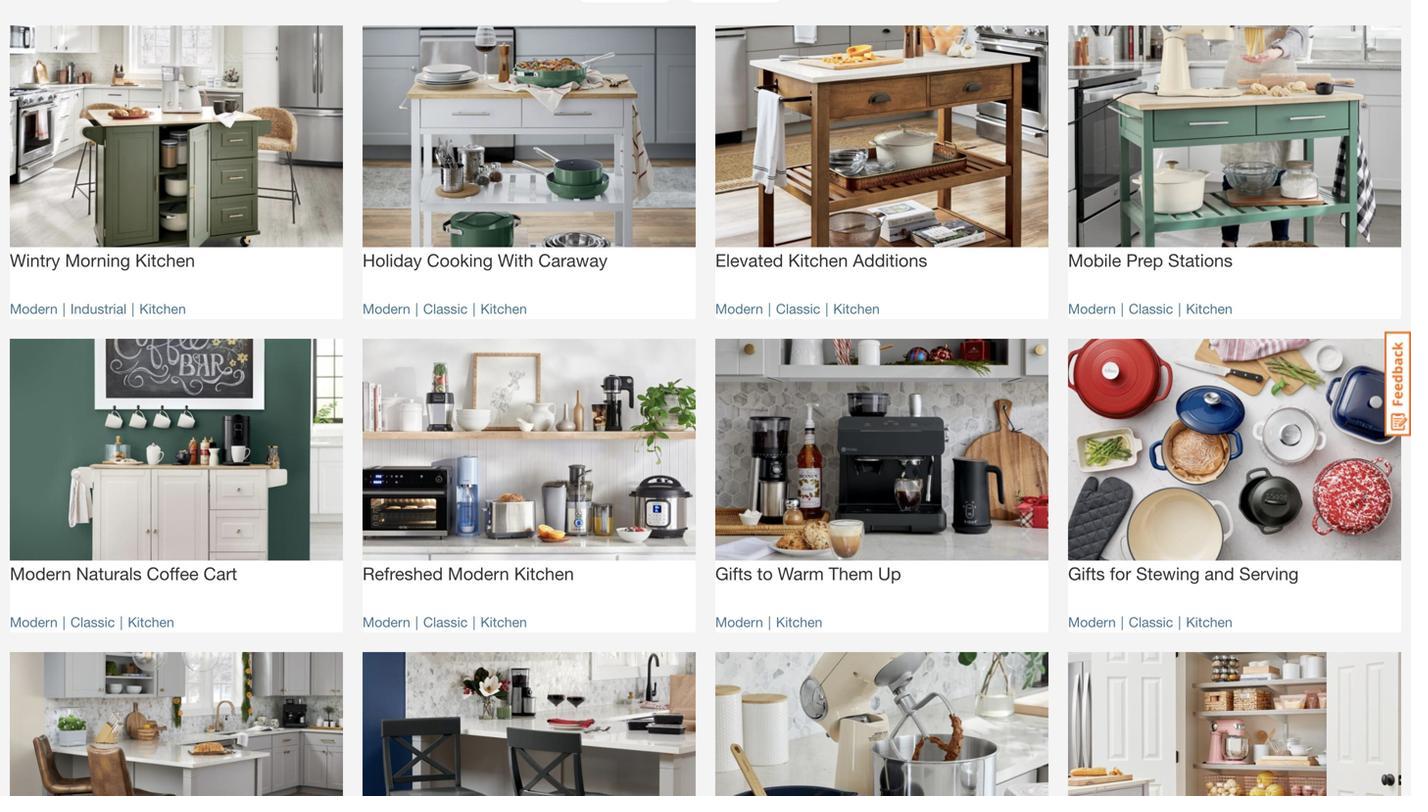 Task type: describe. For each thing, give the bounding box(es) containing it.
stations
[[1168, 250, 1233, 271]]

gifts to warm them up
[[715, 564, 901, 585]]

cart
[[204, 564, 237, 585]]

modern link for elevated kitchen additions
[[715, 301, 763, 317]]

classic link for cooking
[[423, 301, 468, 317]]

kitchen link for naturals
[[128, 614, 174, 630]]

kitchen link for prep
[[1186, 301, 1233, 317]]

modern link for holiday cooking with caraway
[[363, 301, 410, 317]]

classic link for prep
[[1129, 301, 1173, 317]]

modern link for gifts for stewing and serving
[[1068, 614, 1116, 630]]

kitchen link for morning
[[139, 301, 186, 317]]

modern | kitchen
[[715, 614, 823, 630]]

modern for gifts
[[1068, 614, 1116, 630]]

modern | classic | kitchen for naturals
[[10, 614, 174, 630]]

modern | classic | kitchen for modern
[[363, 614, 527, 630]]

for
[[1110, 564, 1131, 585]]

modern | industrial | kitchen
[[10, 301, 186, 317]]

modern link for wintry morning kitchen
[[10, 301, 58, 317]]

modern link for gifts to warm them up
[[715, 614, 763, 630]]

with
[[498, 250, 533, 271]]

kitchen link for cooking
[[481, 301, 527, 317]]

modern | classic | kitchen for for
[[1068, 614, 1233, 630]]

kitchen link for modern
[[481, 614, 527, 630]]

elevated kitchen additions
[[715, 250, 927, 271]]

classic for cooking
[[423, 301, 468, 317]]

modern | classic | kitchen for cooking
[[363, 301, 527, 317]]

classic link for naturals
[[70, 614, 115, 630]]

them
[[829, 564, 873, 585]]

classic link for for
[[1129, 614, 1173, 630]]

modern naturals coffee cart link
[[10, 561, 343, 603]]

classic link for modern
[[423, 614, 468, 630]]

modern | classic | kitchen for prep
[[1068, 301, 1233, 317]]

modern link for refreshed modern kitchen
[[363, 614, 410, 630]]

modern for modern
[[10, 614, 58, 630]]

mobile prep stations link
[[1068, 248, 1401, 289]]

classic for prep
[[1129, 301, 1173, 317]]

modern | classic | kitchen for kitchen
[[715, 301, 880, 317]]

classic for kitchen
[[776, 301, 821, 317]]

coffee
[[147, 564, 199, 585]]

mobile
[[1068, 250, 1122, 271]]



Task type: vqa. For each thing, say whether or not it's contained in the screenshot.


Task type: locate. For each thing, give the bounding box(es) containing it.
modern
[[10, 301, 58, 317], [363, 301, 410, 317], [715, 301, 763, 317], [1068, 301, 1116, 317], [10, 564, 71, 585], [448, 564, 509, 585], [10, 614, 58, 630], [363, 614, 410, 630], [715, 614, 763, 630], [1068, 614, 1116, 630]]

modern for holiday
[[363, 301, 410, 317]]

kitchen link
[[139, 301, 186, 317], [481, 301, 527, 317], [833, 301, 880, 317], [1186, 301, 1233, 317], [128, 614, 174, 630], [481, 614, 527, 630], [776, 614, 823, 630], [1186, 614, 1233, 630]]

stretchy image image
[[10, 25, 343, 248], [363, 25, 696, 248], [715, 25, 1049, 248], [1068, 25, 1401, 248], [10, 339, 343, 561], [363, 339, 696, 561], [715, 339, 1049, 561], [1068, 339, 1401, 561], [10, 653, 343, 797], [363, 653, 696, 797], [715, 653, 1049, 797], [1068, 653, 1401, 797]]

kitchen link down 'holiday cooking with caraway' link
[[481, 301, 527, 317]]

gifts for gifts for stewing and serving
[[1068, 564, 1105, 585]]

1 gifts from the left
[[715, 564, 752, 585]]

holiday cooking with caraway
[[363, 250, 608, 271]]

holiday
[[363, 250, 422, 271]]

industrial link
[[70, 301, 127, 317]]

|
[[62, 301, 66, 317], [131, 301, 135, 317], [415, 301, 418, 317], [473, 301, 476, 317], [768, 301, 771, 317], [825, 301, 828, 317], [1121, 301, 1124, 317], [1178, 301, 1181, 317], [62, 614, 66, 630], [120, 614, 123, 630], [415, 614, 418, 630], [473, 614, 476, 630], [768, 614, 771, 630], [1121, 614, 1124, 630], [1178, 614, 1181, 630]]

up
[[878, 564, 901, 585]]

wintry morning kitchen
[[10, 250, 195, 271]]

refreshed modern kitchen link
[[363, 561, 696, 603]]

holiday cooking with caraway link
[[363, 248, 696, 289]]

prep
[[1126, 250, 1163, 271]]

kitchen link for for
[[1186, 614, 1233, 630]]

classic down naturals
[[70, 614, 115, 630]]

classic
[[423, 301, 468, 317], [776, 301, 821, 317], [1129, 301, 1173, 317], [70, 614, 115, 630], [423, 614, 468, 630], [1129, 614, 1173, 630]]

classic down refreshed modern kitchen
[[423, 614, 468, 630]]

modern | classic | kitchen down the mobile prep stations
[[1068, 301, 1233, 317]]

kitchen link down refreshed modern kitchen link
[[481, 614, 527, 630]]

classic link down naturals
[[70, 614, 115, 630]]

gifts for gifts to warm them up
[[715, 564, 752, 585]]

kitchen link down the mobile prep stations link
[[1186, 301, 1233, 317]]

morning
[[65, 250, 130, 271]]

modern for refreshed
[[363, 614, 410, 630]]

modern for wintry
[[10, 301, 58, 317]]

kitchen link down modern naturals coffee cart link
[[128, 614, 174, 630]]

classic link
[[423, 301, 468, 317], [776, 301, 821, 317], [1129, 301, 1173, 317], [70, 614, 115, 630], [423, 614, 468, 630], [1129, 614, 1173, 630]]

modern | classic | kitchen
[[363, 301, 527, 317], [715, 301, 880, 317], [1068, 301, 1233, 317], [10, 614, 174, 630], [363, 614, 527, 630], [1068, 614, 1233, 630]]

modern | classic | kitchen down elevated kitchen additions
[[715, 301, 880, 317]]

and
[[1205, 564, 1235, 585]]

modern link
[[10, 301, 58, 317], [363, 301, 410, 317], [715, 301, 763, 317], [1068, 301, 1116, 317], [10, 614, 58, 630], [363, 614, 410, 630], [715, 614, 763, 630], [1068, 614, 1116, 630]]

kitchen link down wintry morning kitchen link
[[139, 301, 186, 317]]

classic down cooking
[[423, 301, 468, 317]]

classic link down cooking
[[423, 301, 468, 317]]

mobile prep stations
[[1068, 250, 1233, 271]]

classic down the mobile prep stations
[[1129, 301, 1173, 317]]

wintry
[[10, 250, 60, 271]]

kitchen link down gifts for stewing and serving link
[[1186, 614, 1233, 630]]

refreshed
[[363, 564, 443, 585]]

modern for elevated
[[715, 301, 763, 317]]

serving
[[1239, 564, 1299, 585]]

classic for naturals
[[70, 614, 115, 630]]

industrial
[[70, 301, 127, 317]]

modern link for mobile prep stations
[[1068, 301, 1116, 317]]

stewing
[[1136, 564, 1200, 585]]

modern | classic | kitchen down naturals
[[10, 614, 174, 630]]

gifts left "for"
[[1068, 564, 1105, 585]]

elevated kitchen additions link
[[715, 248, 1049, 289]]

refreshed modern kitchen
[[363, 564, 574, 585]]

warm
[[778, 564, 824, 585]]

classic link down elevated kitchen additions
[[776, 301, 821, 317]]

modern naturals coffee cart
[[10, 564, 237, 585]]

to
[[757, 564, 773, 585]]

gifts for stewing and serving
[[1068, 564, 1299, 585]]

kitchen link down 'warm'
[[776, 614, 823, 630]]

gifts for stewing and serving link
[[1068, 561, 1401, 603]]

classic link down the mobile prep stations
[[1129, 301, 1173, 317]]

wintry morning kitchen link
[[10, 248, 343, 289]]

classic down stewing
[[1129, 614, 1173, 630]]

additions
[[853, 250, 927, 271]]

classic for for
[[1129, 614, 1173, 630]]

feedback link image
[[1385, 331, 1411, 437]]

modern | classic | kitchen down stewing
[[1068, 614, 1233, 630]]

classic link down stewing
[[1129, 614, 1173, 630]]

kitchen
[[135, 250, 195, 271], [788, 250, 848, 271], [139, 301, 186, 317], [481, 301, 527, 317], [833, 301, 880, 317], [1186, 301, 1233, 317], [514, 564, 574, 585], [128, 614, 174, 630], [481, 614, 527, 630], [776, 614, 823, 630], [1186, 614, 1233, 630]]

modern | classic | kitchen down refreshed modern kitchen
[[363, 614, 527, 630]]

classic down elevated kitchen additions
[[776, 301, 821, 317]]

modern link for modern naturals coffee cart
[[10, 614, 58, 630]]

modern for mobile
[[1068, 301, 1116, 317]]

modern | classic | kitchen down cooking
[[363, 301, 527, 317]]

caraway
[[538, 250, 608, 271]]

2 gifts from the left
[[1068, 564, 1105, 585]]

cooking
[[427, 250, 493, 271]]

classic link for kitchen
[[776, 301, 821, 317]]

1 horizontal spatial gifts
[[1068, 564, 1105, 585]]

gifts to warm them up link
[[715, 561, 1049, 603]]

kitchen link for kitchen
[[833, 301, 880, 317]]

elevated
[[715, 250, 783, 271]]

classic for modern
[[423, 614, 468, 630]]

classic link down refreshed modern kitchen
[[423, 614, 468, 630]]

naturals
[[76, 564, 142, 585]]

gifts left to
[[715, 564, 752, 585]]

0 horizontal spatial gifts
[[715, 564, 752, 585]]

kitchen link down elevated kitchen additions link
[[833, 301, 880, 317]]

gifts
[[715, 564, 752, 585], [1068, 564, 1105, 585]]



